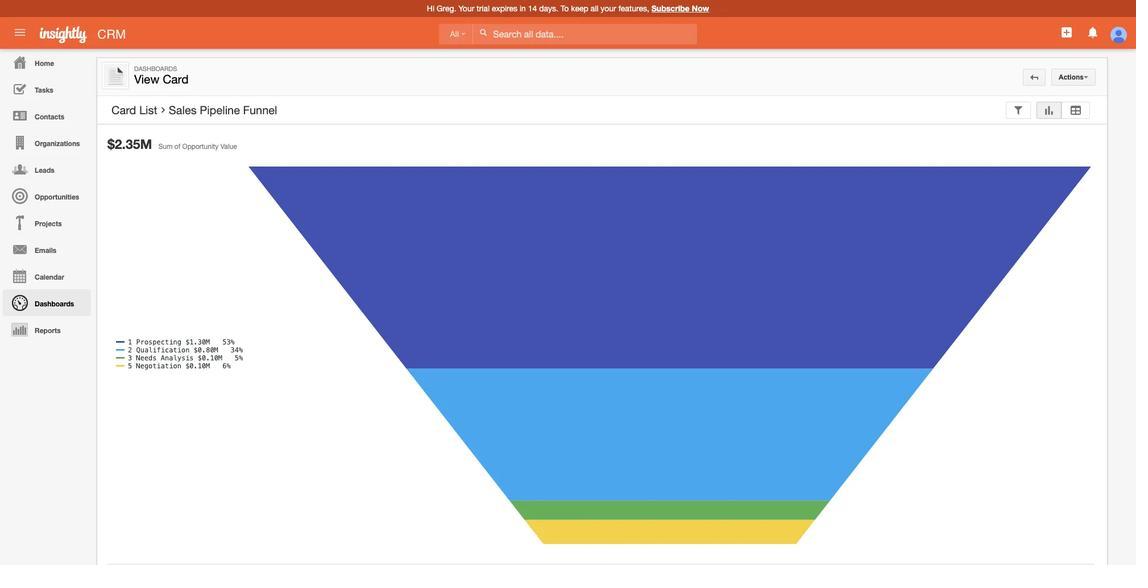 Task type: describe. For each thing, give the bounding box(es) containing it.
chart image
[[1045, 106, 1055, 114]]

organizations link
[[3, 129, 91, 156]]

keep
[[571, 4, 589, 13]]

opportunities link
[[3, 183, 91, 209]]

all link
[[439, 24, 473, 44]]

hi greg. your trial expires in 14 days. to keep all your features, subscribe now
[[427, 3, 710, 13]]

all
[[591, 4, 599, 13]]

projects
[[35, 220, 62, 228]]

reports link
[[3, 316, 91, 343]]

home link
[[3, 49, 91, 76]]

your
[[459, 4, 475, 13]]

to
[[561, 4, 569, 13]]

1 vertical spatial card
[[112, 104, 136, 117]]

pipeline
[[200, 104, 240, 117]]

Search all data.... text field
[[474, 24, 698, 44]]

sales
[[169, 104, 197, 117]]

funnel
[[243, 104, 277, 117]]

contacts link
[[3, 102, 91, 129]]

trial
[[477, 4, 490, 13]]

sum of opportunity value
[[159, 143, 237, 151]]

2 column header from the left
[[601, 565, 1094, 566]]

white image
[[480, 28, 488, 36]]

14
[[528, 4, 537, 13]]

leads
[[35, 166, 54, 175]]

calendar
[[35, 273, 64, 282]]

hi
[[427, 4, 435, 13]]

contacts
[[35, 113, 64, 121]]

filter image
[[1014, 106, 1024, 114]]

card list link
[[112, 104, 157, 117]]

expires
[[492, 4, 518, 13]]

sum
[[159, 143, 173, 151]]

list
[[139, 104, 157, 117]]

opportunity
[[182, 143, 219, 151]]

subscribe now link
[[652, 3, 710, 13]]



Task type: vqa. For each thing, say whether or not it's contained in the screenshot.
6:00 pm
no



Task type: locate. For each thing, give the bounding box(es) containing it.
0 vertical spatial card
[[163, 72, 189, 86]]

actions
[[1059, 73, 1084, 81]]

1 horizontal spatial card
[[163, 72, 189, 86]]

features,
[[619, 4, 650, 13]]

0 vertical spatial dashboards
[[134, 65, 177, 72]]

opportunities
[[35, 193, 79, 201]]

row
[[108, 565, 1094, 566]]

sales pipeline funnel
[[169, 104, 277, 117]]

dashboards
[[134, 65, 177, 72], [35, 300, 74, 308]]

0 horizontal spatial dashboards
[[35, 300, 74, 308]]

crm
[[97, 27, 126, 42]]

notifications image
[[1086, 26, 1100, 39]]

reports
[[35, 327, 61, 335]]

$2.35m
[[108, 137, 152, 152]]

column header
[[108, 565, 601, 566], [601, 565, 1094, 566]]

dashboards for dashboards view card
[[134, 65, 177, 72]]

view
[[134, 72, 159, 86]]

your
[[601, 4, 617, 13]]

leads link
[[3, 156, 91, 183]]

grid
[[108, 565, 1094, 566]]

value
[[221, 143, 237, 151]]

greg.
[[437, 4, 457, 13]]

of
[[175, 143, 180, 151]]

1 column header from the left
[[108, 565, 601, 566]]

0 horizontal spatial card
[[112, 104, 136, 117]]

calendar link
[[3, 263, 91, 290]]

actions button
[[1052, 69, 1096, 86]]

days.
[[539, 4, 559, 13]]

card list
[[112, 104, 157, 117]]

1 horizontal spatial dashboards
[[134, 65, 177, 72]]

dashboards up reports link
[[35, 300, 74, 308]]

projects link
[[3, 209, 91, 236]]

card inside dashboards view card
[[163, 72, 189, 86]]

all
[[450, 30, 459, 39]]

tasks
[[35, 86, 53, 94]]

organizations
[[35, 139, 80, 148]]

emails link
[[3, 236, 91, 263]]

now
[[692, 3, 710, 13]]

card left "list"
[[112, 104, 136, 117]]

dashboards view card
[[134, 65, 189, 86]]

emails
[[35, 246, 56, 255]]

tasks link
[[3, 76, 91, 102]]

card image
[[104, 64, 127, 87]]

home
[[35, 59, 54, 68]]

card right view
[[163, 72, 189, 86]]

in
[[520, 4, 526, 13]]

card
[[163, 72, 189, 86], [112, 104, 136, 117]]

table image
[[1070, 106, 1083, 114]]

back image
[[1031, 73, 1039, 81]]

navigation containing home
[[0, 49, 91, 343]]

dashboards for dashboards
[[35, 300, 74, 308]]

dashboards right card icon
[[134, 65, 177, 72]]

navigation
[[0, 49, 91, 343]]

dashboards link
[[3, 290, 91, 316]]

subscribe
[[652, 3, 690, 13]]

1 vertical spatial dashboards
[[35, 300, 74, 308]]

dashboards inside dashboards view card
[[134, 65, 177, 72]]



